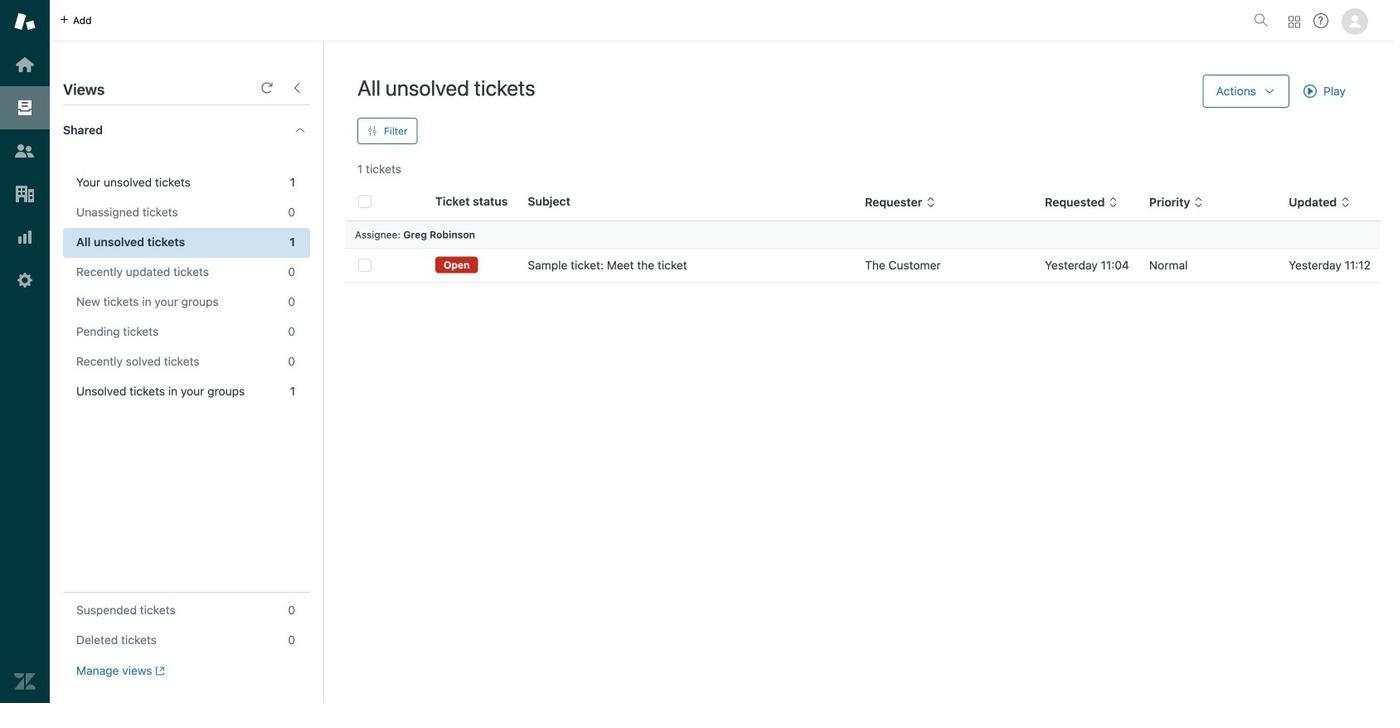 Task type: describe. For each thing, give the bounding box(es) containing it.
hide panel views image
[[290, 81, 304, 95]]

zendesk support image
[[14, 11, 36, 32]]

customers image
[[14, 140, 36, 162]]

zendesk products image
[[1289, 16, 1301, 28]]

admin image
[[14, 270, 36, 291]]

get help image
[[1314, 13, 1329, 28]]

opens in a new tab image
[[152, 667, 165, 676]]

organizations image
[[14, 183, 36, 205]]



Task type: locate. For each thing, give the bounding box(es) containing it.
views image
[[14, 97, 36, 119]]

zendesk image
[[14, 671, 36, 693]]

get started image
[[14, 54, 36, 76]]

row
[[345, 248, 1381, 283]]

main element
[[0, 0, 50, 704]]

refresh views pane image
[[261, 81, 274, 95]]

reporting image
[[14, 227, 36, 248]]

heading
[[50, 105, 324, 155]]



Task type: vqa. For each thing, say whether or not it's contained in the screenshot.
March 24, 2024 text field
no



